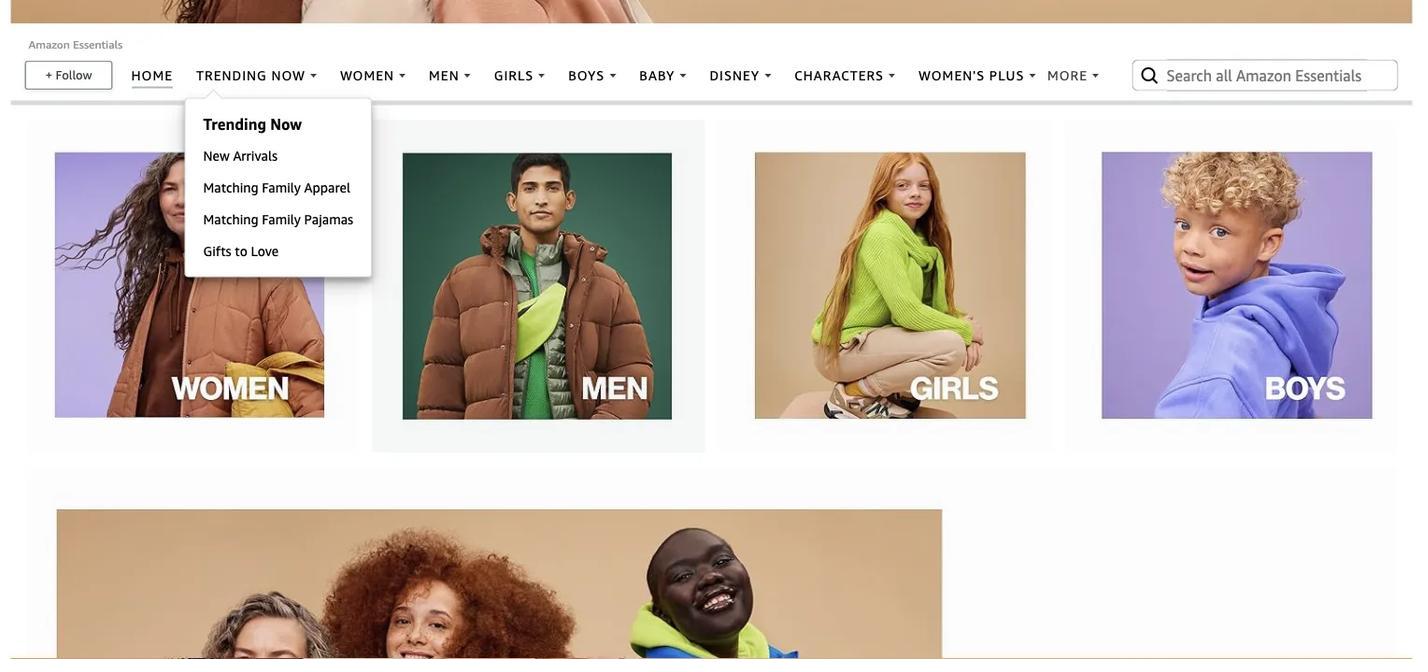 Task type: locate. For each thing, give the bounding box(es) containing it.
search image
[[1139, 64, 1162, 86]]

amazon essentials
[[29, 38, 123, 51]]

Search all Amazon Essentials search field
[[1167, 59, 1368, 91]]

follow
[[56, 68, 92, 82]]

amazon
[[29, 38, 70, 51]]

+
[[45, 68, 52, 82]]



Task type: describe. For each thing, give the bounding box(es) containing it.
+ follow
[[45, 68, 92, 82]]

+ follow button
[[26, 62, 111, 88]]

essentials
[[73, 38, 123, 51]]

amazon essentials link
[[29, 38, 123, 51]]



Task type: vqa. For each thing, say whether or not it's contained in the screenshot.
Harmless Harvest Raw Organic Coconut Water, 32 Oz Bottle image
no



